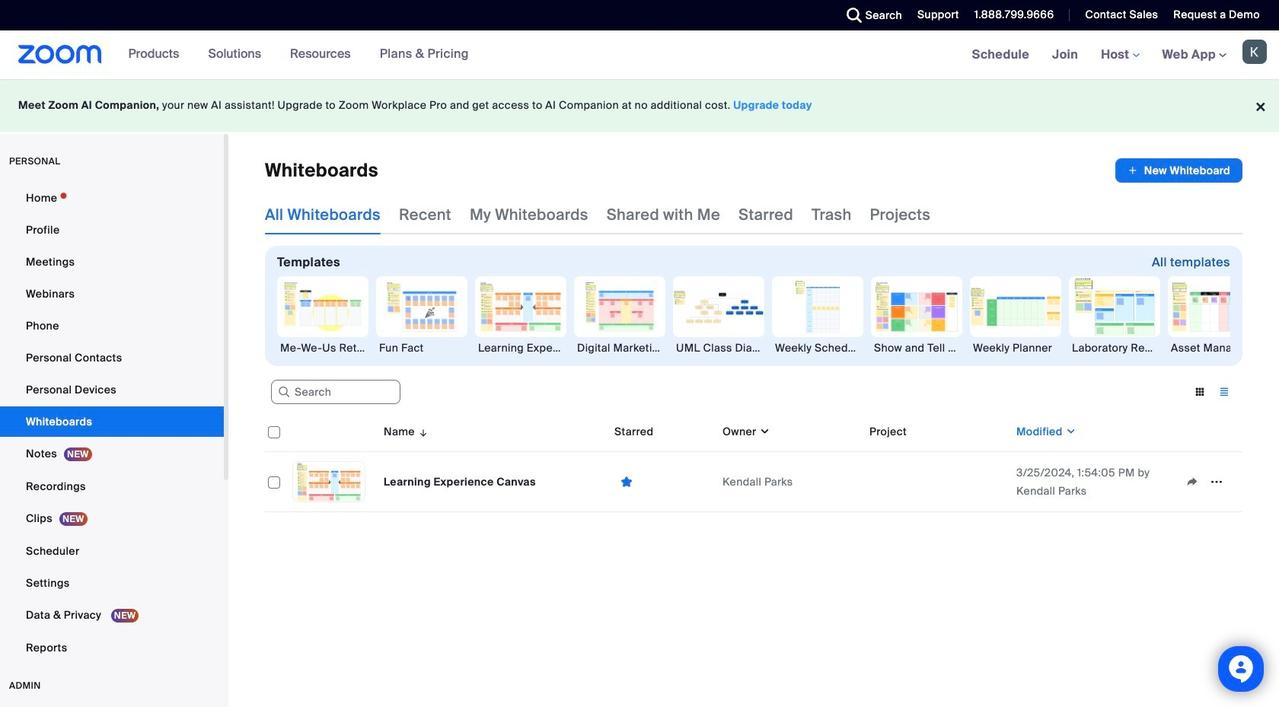 Task type: locate. For each thing, give the bounding box(es) containing it.
zoom logo image
[[18, 45, 102, 64]]

asset management element
[[1169, 341, 1260, 356]]

1 vertical spatial application
[[265, 412, 1243, 513]]

1 vertical spatial learning experience canvas element
[[384, 475, 536, 489]]

laboratory report element
[[1070, 341, 1161, 356]]

0 vertical spatial learning experience canvas element
[[475, 341, 567, 356]]

banner
[[0, 30, 1280, 80]]

weekly schedule element
[[773, 341, 864, 356]]

click to unstar the whiteboard learning experience canvas image
[[615, 475, 639, 489]]

thumbnail of learning experience canvas image
[[293, 462, 365, 502]]

cell
[[864, 453, 1011, 513]]

add image
[[1128, 163, 1139, 178]]

learning experience canvas element
[[475, 341, 567, 356], [384, 475, 536, 489]]

personal menu menu
[[0, 183, 224, 665]]

footer
[[0, 79, 1280, 132]]

weekly planner element
[[971, 341, 1062, 356]]

fun fact element
[[376, 341, 468, 356]]

digital marketing canvas element
[[574, 341, 666, 356]]

application
[[1116, 158, 1243, 183], [265, 412, 1243, 513]]



Task type: vqa. For each thing, say whether or not it's contained in the screenshot.
Digital Marketing Canvas element
yes



Task type: describe. For each thing, give the bounding box(es) containing it.
product information navigation
[[117, 30, 481, 79]]

Search text field
[[271, 380, 401, 405]]

profile picture image
[[1243, 40, 1268, 64]]

uml class diagram element
[[673, 341, 765, 356]]

me-we-us retrospective element
[[277, 341, 369, 356]]

arrow down image
[[415, 423, 429, 441]]

show and tell with a twist element
[[872, 341, 963, 356]]

down image
[[757, 424, 771, 440]]

0 vertical spatial application
[[1116, 158, 1243, 183]]

meetings navigation
[[961, 30, 1280, 80]]

grid mode, not selected image
[[1188, 385, 1213, 399]]

list mode, selected image
[[1213, 385, 1237, 399]]

tabs of all whiteboard page tab list
[[265, 195, 931, 235]]



